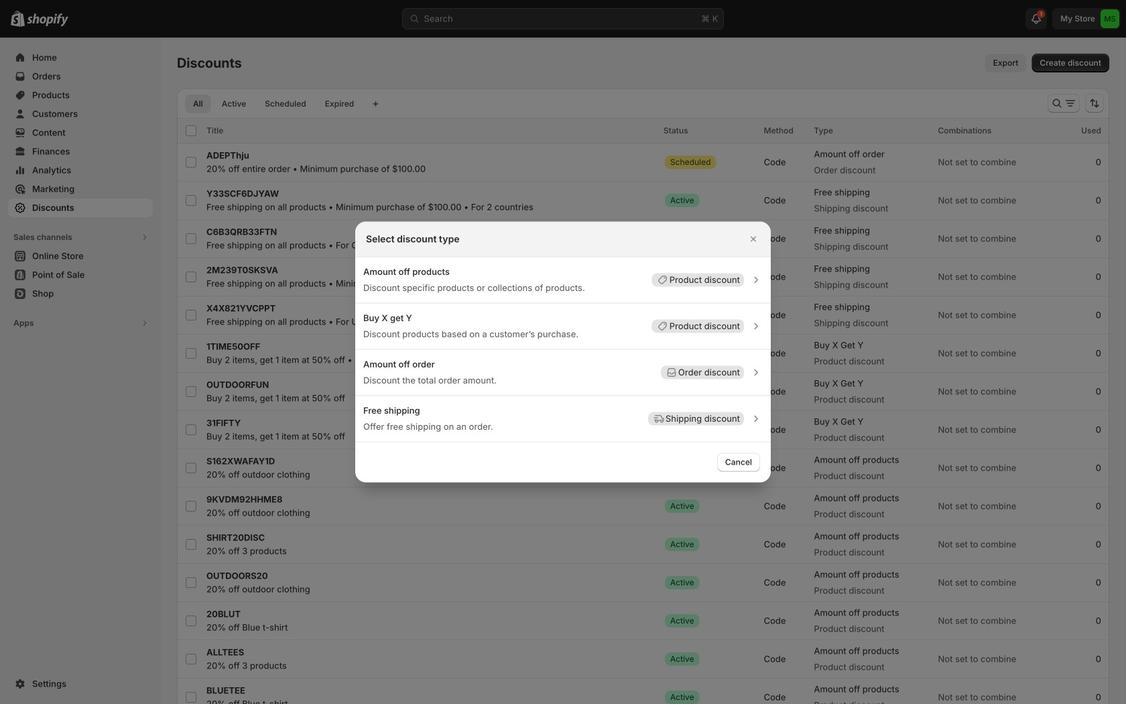 Task type: locate. For each thing, give the bounding box(es) containing it.
dialog
[[0, 222, 1127, 483]]

tab list
[[182, 94, 365, 113]]



Task type: describe. For each thing, give the bounding box(es) containing it.
shopify image
[[27, 13, 68, 27]]



Task type: vqa. For each thing, say whether or not it's contained in the screenshot.
dialog
yes



